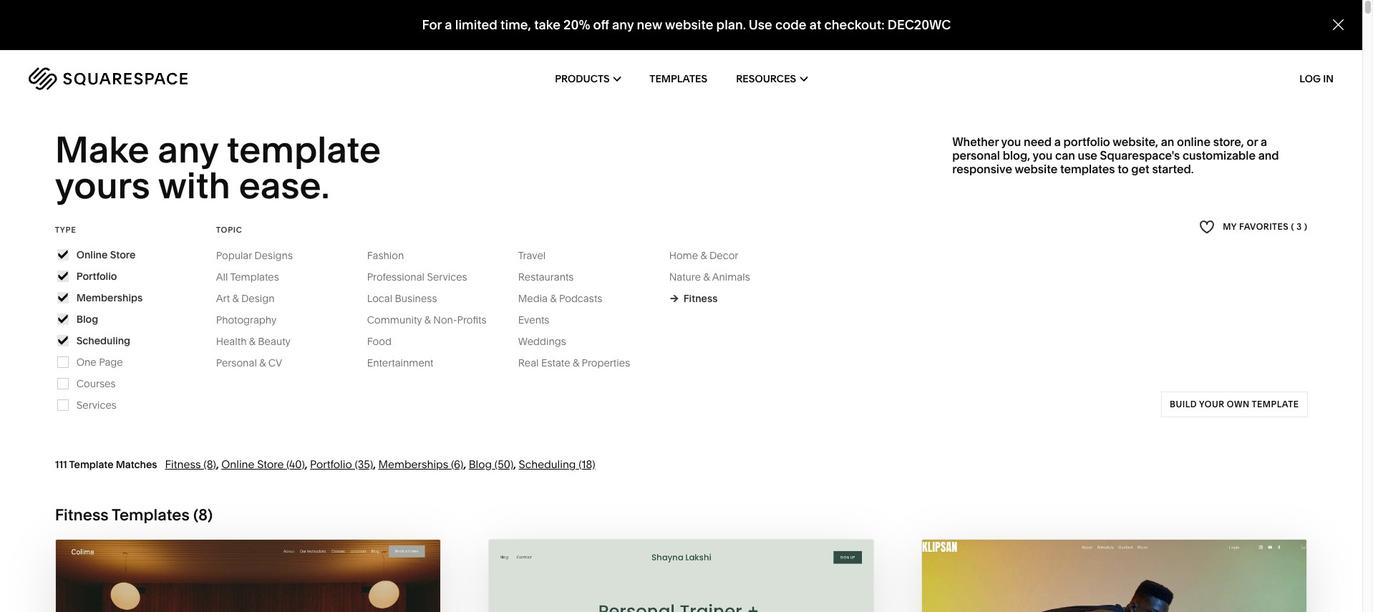 Task type: describe. For each thing, give the bounding box(es) containing it.
started.
[[1152, 162, 1194, 176]]

personal & cv link
[[216, 356, 297, 369]]

(35)
[[355, 457, 373, 471]]

0 vertical spatial blog
[[76, 313, 98, 326]]

photography
[[216, 313, 277, 326]]

(50)
[[495, 457, 514, 471]]

get
[[1131, 162, 1150, 176]]

media & podcasts link
[[518, 292, 617, 305]]

squarespace logo image
[[29, 67, 188, 90]]

off
[[593, 17, 609, 33]]

website,
[[1113, 135, 1158, 149]]

1 horizontal spatial services
[[427, 270, 467, 283]]

profits
[[457, 313, 487, 326]]

(40)
[[286, 457, 305, 471]]

template inside button
[[1252, 399, 1299, 409]]

templates link
[[650, 50, 707, 107]]

none checkbox inside make any template yours with ease. main content
[[58, 336, 68, 346]]

restaurants
[[518, 270, 574, 283]]

popular designs link
[[216, 249, 307, 262]]

website inside whether you need a portfolio website, an online store, or a personal blog, you can use squarespace's customizable and responsive website templates to get started.
[[1015, 162, 1058, 176]]

all
[[216, 270, 228, 283]]

0 horizontal spatial online
[[76, 248, 108, 261]]

my favorites ( 3 ) link
[[1199, 217, 1308, 237]]

0 horizontal spatial memberships
[[76, 291, 143, 304]]

in
[[1323, 72, 1334, 85]]

portfolio (35) link
[[310, 457, 373, 471]]

health & beauty link
[[216, 335, 305, 348]]

personal & cv
[[216, 356, 282, 369]]

limited
[[455, 17, 498, 33]]

20%
[[564, 17, 590, 33]]

4 , from the left
[[464, 457, 466, 471]]

2 , from the left
[[305, 457, 308, 471]]

1 , from the left
[[216, 457, 219, 471]]

nature
[[669, 270, 701, 283]]

popular designs
[[216, 249, 293, 262]]

yours
[[55, 164, 150, 208]]

nature & animals
[[669, 270, 750, 283]]

blog (50) link
[[469, 457, 514, 471]]

nature & animals link
[[669, 270, 765, 283]]

need
[[1024, 135, 1052, 149]]

customizable
[[1183, 148, 1256, 163]]

any inside make any template yours with ease.
[[158, 127, 218, 172]]

weddings link
[[518, 335, 581, 348]]

popular
[[216, 249, 252, 262]]

build your own template button
[[1161, 391, 1308, 417]]

(6)
[[451, 457, 464, 471]]

0 horizontal spatial portfolio
[[76, 270, 117, 283]]

professional
[[367, 270, 425, 283]]

cv
[[268, 356, 282, 369]]

for
[[422, 17, 442, 33]]

1 horizontal spatial any
[[612, 17, 634, 33]]

template inside make any template yours with ease.
[[227, 127, 381, 172]]

use
[[749, 17, 772, 33]]

( for 3
[[1291, 221, 1294, 232]]

or
[[1247, 135, 1258, 149]]

local business
[[367, 292, 437, 305]]

klipsan image
[[922, 540, 1307, 612]]

professional services
[[367, 270, 467, 283]]

real estate & properties link
[[518, 356, 645, 369]]

health & beauty
[[216, 335, 291, 348]]

properties
[[582, 356, 630, 369]]

home & decor
[[669, 249, 738, 262]]

templates for fitness templates ( 8 )
[[112, 505, 190, 525]]

make
[[55, 127, 149, 172]]

2 horizontal spatial templates
[[650, 72, 707, 85]]

log
[[1300, 72, 1321, 85]]

0 horizontal spatial website
[[665, 17, 713, 33]]

build
[[1170, 399, 1197, 409]]

squarespace's
[[1100, 148, 1180, 163]]

whether you need a portfolio website, an online store, or a personal blog, you can use squarespace's customizable and responsive website templates to get started.
[[952, 135, 1279, 176]]

1 horizontal spatial you
[[1033, 148, 1053, 163]]

checkout:
[[824, 17, 885, 33]]

plan.
[[716, 17, 746, 33]]

5 , from the left
[[514, 457, 516, 471]]

an
[[1161, 135, 1174, 149]]

professional services link
[[367, 270, 482, 283]]

0 horizontal spatial scheduling
[[76, 334, 130, 347]]

templates
[[1060, 162, 1115, 176]]

travel
[[518, 249, 546, 262]]

online store (40) link
[[221, 457, 305, 471]]

topic
[[216, 225, 242, 235]]

art & design link
[[216, 292, 289, 305]]

entertainment
[[367, 356, 434, 369]]

& for design
[[232, 292, 239, 305]]

1 vertical spatial blog
[[469, 457, 492, 471]]

my favorites ( 3 )
[[1223, 221, 1308, 232]]

) for fitness templates ( 8 )
[[208, 505, 213, 525]]

0 horizontal spatial you
[[1001, 135, 1021, 149]]

new
[[637, 17, 662, 33]]

8
[[198, 505, 208, 525]]

fashion link
[[367, 249, 418, 262]]

fitness for fitness templates ( 8 )
[[55, 505, 109, 525]]

0 vertical spatial store
[[110, 248, 136, 261]]

all templates link
[[216, 270, 293, 283]]

community
[[367, 313, 422, 326]]

my
[[1223, 221, 1237, 232]]

estate
[[541, 356, 570, 369]]

art
[[216, 292, 230, 305]]

local business link
[[367, 292, 451, 305]]

entertainment link
[[367, 356, 448, 369]]

make any template yours with ease. main content
[[0, 0, 1373, 612]]

podcasts
[[559, 292, 602, 305]]

with
[[158, 164, 230, 208]]

fitness for fitness
[[684, 292, 718, 305]]

fitness (8) , online store (40) , portfolio (35) , memberships (6) , blog (50) , scheduling (18)
[[165, 457, 595, 471]]

all templates
[[216, 270, 279, 283]]



Task type: vqa. For each thing, say whether or not it's contained in the screenshot.
topmost the Templates
yes



Task type: locate. For each thing, give the bounding box(es) containing it.
ease.
[[239, 164, 330, 208]]

& right "media"
[[550, 292, 557, 305]]

2 vertical spatial templates
[[112, 505, 190, 525]]

squarespace logo link
[[29, 67, 290, 90]]

animals
[[712, 270, 750, 283]]

memberships left (6)
[[378, 457, 448, 471]]

services down the courses at the left bottom
[[76, 399, 117, 412]]

1 vertical spatial memberships
[[378, 457, 448, 471]]

0 vertical spatial template
[[227, 127, 381, 172]]

(18)
[[579, 457, 595, 471]]

your
[[1199, 399, 1225, 409]]

1 horizontal spatial store
[[257, 457, 284, 471]]

0 horizontal spatial blog
[[76, 313, 98, 326]]

(
[[1291, 221, 1294, 232], [193, 505, 198, 525]]

None checkbox
[[58, 336, 68, 346]]

use
[[1078, 148, 1098, 163]]

a
[[445, 17, 452, 33], [1054, 135, 1061, 149], [1261, 135, 1267, 149]]

1 horizontal spatial templates
[[230, 270, 279, 283]]

food
[[367, 335, 392, 348]]

0 horizontal spatial template
[[227, 127, 381, 172]]

fitness left (8)
[[165, 457, 201, 471]]

favorites
[[1239, 221, 1289, 232]]

templates for all templates
[[230, 270, 279, 283]]

resources button
[[736, 50, 807, 107]]

fashion
[[367, 249, 404, 262]]

log             in link
[[1300, 72, 1334, 85]]

& for beauty
[[249, 335, 256, 348]]

) right 3
[[1304, 221, 1308, 232]]

photography link
[[216, 313, 291, 326]]

business
[[395, 292, 437, 305]]

courses
[[76, 377, 116, 390]]

0 vertical spatial templates
[[650, 72, 707, 85]]

& right art
[[232, 292, 239, 305]]

3 , from the left
[[373, 457, 376, 471]]

2 vertical spatial fitness
[[55, 505, 109, 525]]

( left 3
[[1291, 221, 1294, 232]]

template
[[227, 127, 381, 172], [1252, 399, 1299, 409]]

1 vertical spatial template
[[1252, 399, 1299, 409]]

&
[[701, 249, 707, 262], [703, 270, 710, 283], [232, 292, 239, 305], [550, 292, 557, 305], [424, 313, 431, 326], [249, 335, 256, 348], [259, 356, 266, 369], [573, 356, 579, 369]]

design
[[241, 292, 275, 305]]

decor
[[710, 249, 738, 262]]

a right for
[[445, 17, 452, 33]]

0 vertical spatial )
[[1304, 221, 1308, 232]]

( for 8
[[193, 505, 198, 525]]

matches
[[116, 458, 157, 471]]

& for decor
[[701, 249, 707, 262]]

2 horizontal spatial fitness
[[684, 292, 718, 305]]

templates down for a limited time, take 20% off any new website plan. use code at checkout: dec20wc
[[650, 72, 707, 85]]

& left non-
[[424, 313, 431, 326]]

scheduling
[[76, 334, 130, 347], [519, 457, 576, 471]]

dec20wc
[[888, 17, 951, 33]]

you
[[1001, 135, 1021, 149], [1033, 148, 1053, 163]]

1 vertical spatial any
[[158, 127, 218, 172]]

1 horizontal spatial online
[[221, 457, 255, 471]]

& right estate
[[573, 356, 579, 369]]

0 horizontal spatial any
[[158, 127, 218, 172]]

you left can
[[1033, 148, 1053, 163]]

real
[[518, 356, 539, 369]]

one page
[[76, 356, 123, 369]]

services up business on the top of page
[[427, 270, 467, 283]]

home & decor link
[[669, 249, 753, 262]]

food link
[[367, 335, 406, 348]]

events
[[518, 313, 549, 326]]

website
[[665, 17, 713, 33], [1015, 162, 1058, 176]]

1 horizontal spatial template
[[1252, 399, 1299, 409]]

whether
[[952, 135, 999, 149]]

111 template matches
[[55, 458, 157, 471]]

0 horizontal spatial templates
[[112, 505, 190, 525]]

scheduling up one page
[[76, 334, 130, 347]]

1 horizontal spatial scheduling
[[519, 457, 576, 471]]

can
[[1055, 148, 1075, 163]]

1 vertical spatial services
[[76, 399, 117, 412]]

products
[[555, 72, 610, 85]]

( down the fitness (8) link
[[193, 505, 198, 525]]

111
[[55, 458, 67, 471]]

& right nature
[[703, 270, 710, 283]]

time,
[[501, 17, 531, 33]]

0 vertical spatial (
[[1291, 221, 1294, 232]]

travel link
[[518, 249, 560, 262]]

fitness
[[684, 292, 718, 305], [165, 457, 201, 471], [55, 505, 109, 525]]

, left blog (50) link
[[464, 457, 466, 471]]

& right health
[[249, 335, 256, 348]]

1 horizontal spatial )
[[1304, 221, 1308, 232]]

scheduling (18) link
[[519, 457, 595, 471]]

portfolio
[[76, 270, 117, 283], [310, 457, 352, 471]]

1 vertical spatial templates
[[230, 270, 279, 283]]

templates left 8
[[112, 505, 190, 525]]

0 horizontal spatial fitness
[[55, 505, 109, 525]]

resources
[[736, 72, 796, 85]]

0 horizontal spatial a
[[445, 17, 452, 33]]

& for animals
[[703, 270, 710, 283]]

0 vertical spatial website
[[665, 17, 713, 33]]

lakshi image
[[489, 540, 874, 612]]

local
[[367, 292, 392, 305]]

any
[[612, 17, 634, 33], [158, 127, 218, 172]]

0 vertical spatial fitness
[[684, 292, 718, 305]]

personal
[[952, 148, 1000, 163]]

fitness (8) link
[[165, 457, 216, 471]]

0 vertical spatial scheduling
[[76, 334, 130, 347]]

online
[[1177, 135, 1211, 149]]

to
[[1118, 162, 1129, 176]]

media & podcasts
[[518, 292, 602, 305]]

1 horizontal spatial a
[[1054, 135, 1061, 149]]

3
[[1297, 221, 1302, 232]]

blog,
[[1003, 148, 1030, 163]]

blog right (6)
[[469, 457, 492, 471]]

0 horizontal spatial (
[[193, 505, 198, 525]]

website down 'need' at the top
[[1015, 162, 1058, 176]]

fitness down nature & animals
[[684, 292, 718, 305]]

fitness for fitness (8) , online store (40) , portfolio (35) , memberships (6) , blog (50) , scheduling (18)
[[165, 457, 201, 471]]

1 horizontal spatial portfolio
[[310, 457, 352, 471]]

website right the new
[[665, 17, 713, 33]]

a right 'need' at the top
[[1054, 135, 1061, 149]]

0 horizontal spatial store
[[110, 248, 136, 261]]

, left the memberships (6) link
[[373, 457, 376, 471]]

code
[[775, 17, 807, 33]]

at
[[810, 17, 821, 33]]

memberships down online store
[[76, 291, 143, 304]]

store,
[[1213, 135, 1244, 149]]

scheduling left (18)
[[519, 457, 576, 471]]

fitness down "template"
[[55, 505, 109, 525]]

1 vertical spatial online
[[221, 457, 255, 471]]

& for non-
[[424, 313, 431, 326]]

and
[[1258, 148, 1279, 163]]

1 vertical spatial website
[[1015, 162, 1058, 176]]

& right home
[[701, 249, 707, 262]]

portfolio
[[1064, 135, 1110, 149]]

memberships (6) link
[[378, 457, 464, 471]]

, left the portfolio (35) 'link'
[[305, 457, 308, 471]]

1 vertical spatial fitness
[[165, 457, 201, 471]]

) down (8)
[[208, 505, 213, 525]]

media
[[518, 292, 548, 305]]

you left 'need' at the top
[[1001, 135, 1021, 149]]

0 horizontal spatial services
[[76, 399, 117, 412]]

non-
[[433, 313, 457, 326]]

a right or
[[1261, 135, 1267, 149]]

& left cv
[[259, 356, 266, 369]]

1 horizontal spatial website
[[1015, 162, 1058, 176]]

weddings
[[518, 335, 566, 348]]

one
[[76, 356, 96, 369]]

services
[[427, 270, 467, 283], [76, 399, 117, 412]]

& for cv
[[259, 356, 266, 369]]

products button
[[555, 50, 621, 107]]

0 vertical spatial memberships
[[76, 291, 143, 304]]

online right (8)
[[221, 457, 255, 471]]

1 horizontal spatial memberships
[[378, 457, 448, 471]]

log             in
[[1300, 72, 1334, 85]]

store
[[110, 248, 136, 261], [257, 457, 284, 471]]

colima image
[[56, 540, 440, 612]]

1 vertical spatial (
[[193, 505, 198, 525]]

portfolio down online store
[[76, 270, 117, 283]]

, left scheduling (18) link on the bottom left of page
[[514, 457, 516, 471]]

templates
[[650, 72, 707, 85], [230, 270, 279, 283], [112, 505, 190, 525]]

art & design
[[216, 292, 275, 305]]

2 horizontal spatial a
[[1261, 135, 1267, 149]]

1 vertical spatial )
[[208, 505, 213, 525]]

1 horizontal spatial fitness
[[165, 457, 201, 471]]

responsive
[[952, 162, 1012, 176]]

templates down popular designs
[[230, 270, 279, 283]]

, left online store (40) link at the bottom left
[[216, 457, 219, 471]]

community & non-profits link
[[367, 313, 501, 326]]

make any template yours with ease.
[[55, 127, 389, 208]]

1 horizontal spatial (
[[1291, 221, 1294, 232]]

1 vertical spatial scheduling
[[519, 457, 576, 471]]

own
[[1227, 399, 1250, 409]]

template
[[69, 458, 114, 471]]

blog up one
[[76, 313, 98, 326]]

community & non-profits
[[367, 313, 487, 326]]

0 vertical spatial any
[[612, 17, 634, 33]]

build your own template
[[1170, 399, 1299, 409]]

0 vertical spatial portfolio
[[76, 270, 117, 283]]

0 vertical spatial online
[[76, 248, 108, 261]]

portfolio left (35)
[[310, 457, 352, 471]]

1 vertical spatial store
[[257, 457, 284, 471]]

0 vertical spatial services
[[427, 270, 467, 283]]

) for my favorites ( 3 )
[[1304, 221, 1308, 232]]

online down yours
[[76, 248, 108, 261]]

0 horizontal spatial )
[[208, 505, 213, 525]]

fitness templates ( 8 )
[[55, 505, 213, 525]]

& for podcasts
[[550, 292, 557, 305]]

1 vertical spatial portfolio
[[310, 457, 352, 471]]

1 horizontal spatial blog
[[469, 457, 492, 471]]



